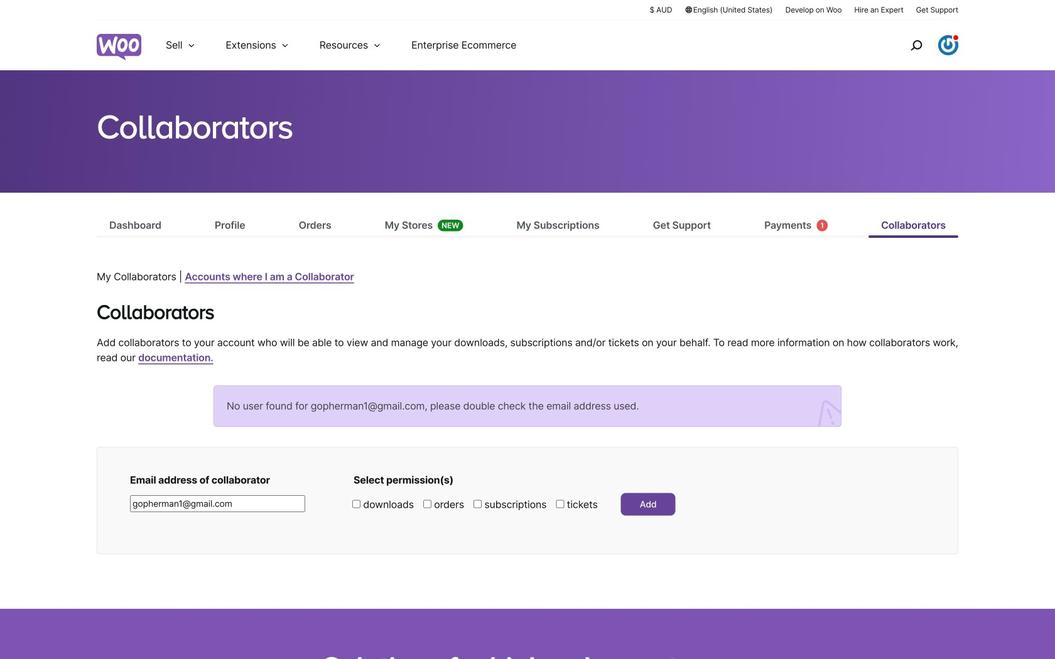Task type: describe. For each thing, give the bounding box(es) containing it.
service navigation menu element
[[884, 25, 958, 66]]

open account menu image
[[938, 35, 958, 55]]



Task type: locate. For each thing, give the bounding box(es) containing it.
None checkbox
[[352, 500, 360, 508], [423, 500, 431, 508], [352, 500, 360, 508], [423, 500, 431, 508]]

search image
[[906, 35, 926, 55]]

None checkbox
[[474, 500, 482, 508], [556, 500, 564, 508], [474, 500, 482, 508], [556, 500, 564, 508]]



